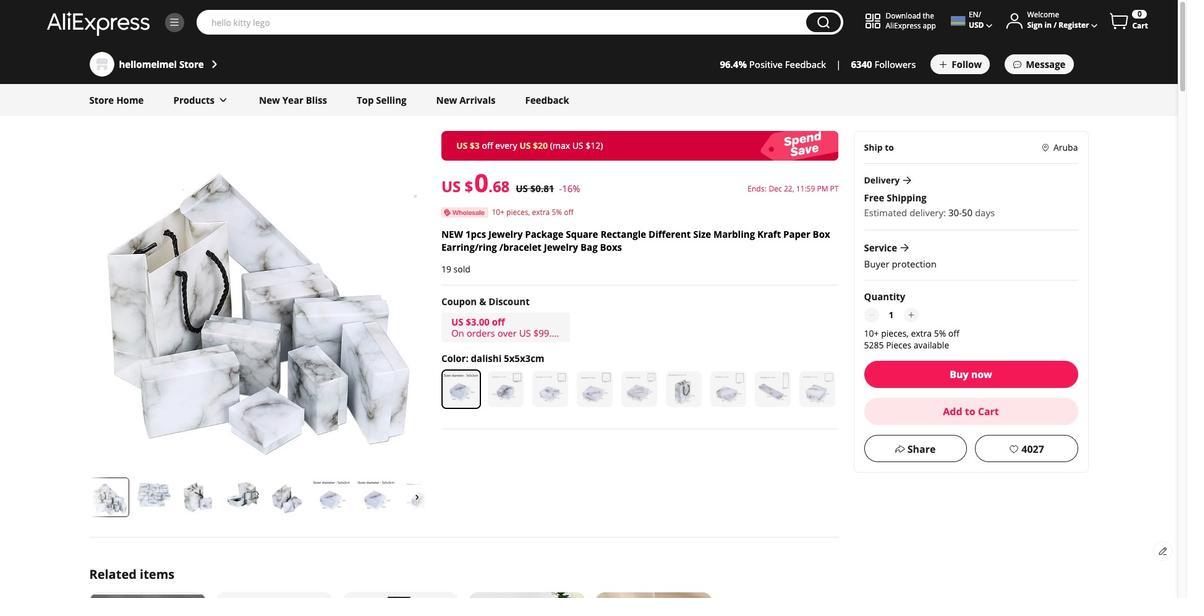 Task type: locate. For each thing, give the bounding box(es) containing it.
new
[[442, 228, 463, 241]]

products
[[174, 94, 215, 106]]

coupon & discount
[[442, 296, 530, 308]]

hellomeimei store link
[[119, 57, 221, 72]]

store left 'home'
[[89, 94, 114, 106]]

rectangle
[[601, 228, 647, 241]]

ship to
[[864, 142, 894, 153]]

1 horizontal spatial store
[[179, 58, 204, 71]]

coupon
[[442, 296, 477, 308]]

buy now button
[[864, 361, 1079, 389]]

0 vertical spatial extra
[[532, 207, 550, 218]]

/ up follow at the top right of the page
[[979, 10, 982, 20]]

11:59
[[797, 184, 816, 194]]

pieces,
[[507, 207, 530, 218], [882, 328, 909, 340]]

1 vertical spatial 5%
[[934, 328, 947, 340]]

pieces, down quantity
[[882, 328, 909, 340]]

new 1pcs jewelry package  square rectangle different size marbling kraft paper box earring/ring /bracelet jewelry bag boxs
[[442, 228, 831, 253]]

0 horizontal spatial 10+
[[492, 207, 505, 218]]

10+ pieces, extra 5% off
[[492, 207, 574, 218]]

off right $3
[[482, 140, 493, 152]]

share
[[908, 443, 936, 457]]

1 vertical spatial 10+
[[864, 328, 879, 340]]

us $ 0 . 6 8 us $0.81 -16%
[[442, 166, 581, 200]]

4027
[[1022, 443, 1045, 457]]

new left arrivals
[[436, 94, 457, 106]]

None text field
[[882, 308, 902, 323]]

0 horizontal spatial /
[[979, 10, 982, 20]]

related items
[[89, 567, 175, 584]]

/ right in
[[1054, 20, 1057, 31]]

2 new from the left
[[436, 94, 457, 106]]

buyer
[[864, 258, 890, 270]]

1 horizontal spatial to
[[965, 405, 976, 419]]

1 vertical spatial cart
[[978, 405, 999, 419]]

store up the products at top left
[[179, 58, 204, 71]]

hello kitty lego text field
[[205, 16, 801, 28]]

0 vertical spatial 10+
[[492, 207, 505, 218]]

5x5x3cm
[[504, 352, 545, 365]]

usd
[[969, 20, 984, 31]]

1 horizontal spatial extra
[[911, 328, 932, 340]]

0 vertical spatial feedback
[[785, 58, 827, 71]]

en
[[969, 10, 979, 20]]

cart
[[1133, 20, 1149, 31], [978, 405, 999, 419]]

feedback link
[[525, 84, 569, 116]]

dec
[[769, 184, 782, 194]]

off down 16%
[[564, 207, 574, 218]]

bag
[[581, 241, 598, 253]]

0 horizontal spatial feedback
[[525, 94, 569, 106]]

color : dalishi 5x5x3cm
[[442, 352, 545, 365]]

us right "over"
[[519, 327, 531, 339]]

$12
[[586, 140, 601, 152]]

0 vertical spatial to
[[885, 142, 894, 153]]

jewelry down package
[[544, 241, 578, 253]]

paper
[[784, 228, 811, 241]]

5% right pieces
[[934, 328, 947, 340]]

us left $12
[[573, 140, 584, 152]]

us left $
[[442, 176, 461, 197]]

extra right '5285'
[[911, 328, 932, 340]]

5% inside 10+ pieces, extra 5% off 5285 pieces available
[[934, 328, 947, 340]]

$3.00
[[466, 316, 490, 328]]

1 vertical spatial store
[[89, 94, 114, 106]]

0 horizontal spatial pieces,
[[507, 207, 530, 218]]

to inside button
[[965, 405, 976, 419]]

0 horizontal spatial 5%
[[552, 207, 562, 218]]

1sqid_b image
[[169, 17, 180, 28]]

/
[[979, 10, 982, 20], [1054, 20, 1057, 31]]

boxs
[[600, 241, 622, 253]]

0 vertical spatial store
[[179, 58, 204, 71]]

off
[[482, 140, 493, 152], [564, 207, 574, 218], [492, 316, 505, 328], [949, 328, 960, 340]]

extra inside 10+ pieces, extra 5% off 5285 pieces available
[[911, 328, 932, 340]]

0 horizontal spatial to
[[885, 142, 894, 153]]

pieces, for 10+ pieces, extra 5% off 5285 pieces available
[[882, 328, 909, 340]]

message button
[[1005, 54, 1074, 74]]

feedback up $20
[[525, 94, 569, 106]]

0 vertical spatial 0
[[1138, 9, 1142, 19]]

on
[[452, 327, 464, 339]]

&
[[479, 296, 486, 308]]

0 horizontal spatial extra
[[532, 207, 550, 218]]

download the aliexpress app
[[886, 11, 937, 31]]

earring/ring
[[442, 241, 497, 253]]

1 horizontal spatial /
[[1054, 20, 1057, 31]]

message
[[1026, 58, 1066, 71]]

-
[[559, 182, 562, 195]]

feedback
[[785, 58, 827, 71], [525, 94, 569, 106]]

0 vertical spatial cart
[[1133, 20, 1149, 31]]

5%
[[552, 207, 562, 218], [934, 328, 947, 340]]

10+
[[492, 207, 505, 218], [864, 328, 879, 340]]

1 vertical spatial to
[[965, 405, 976, 419]]

new for new year bliss
[[259, 94, 280, 106]]

1 vertical spatial extra
[[911, 328, 932, 340]]

1 horizontal spatial pieces,
[[882, 328, 909, 340]]

marbling
[[714, 228, 755, 241]]

10+ inside 10+ pieces, extra 5% off 5285 pieces available
[[864, 328, 879, 340]]

1 horizontal spatial new
[[436, 94, 457, 106]]

6
[[493, 176, 501, 197]]

None button
[[807, 12, 842, 32]]

buyer protection
[[864, 258, 937, 270]]

store
[[179, 58, 204, 71], [89, 94, 114, 106]]

new arrivals link
[[436, 84, 496, 116]]

1 horizontal spatial 0
[[1138, 9, 1142, 19]]

0 horizontal spatial 0
[[475, 166, 489, 200]]

1 vertical spatial pieces,
[[882, 328, 909, 340]]

in
[[1045, 20, 1052, 31]]

1 horizontal spatial cart
[[1133, 20, 1149, 31]]

10+ down 6
[[492, 207, 505, 218]]

0 vertical spatial pieces,
[[507, 207, 530, 218]]

0 horizontal spatial cart
[[978, 405, 999, 419]]

$99.00
[[534, 327, 563, 339]]

0 horizontal spatial jewelry
[[489, 228, 523, 241]]

bliss
[[306, 94, 327, 106]]

off up buy in the bottom of the page
[[949, 328, 960, 340]]

us left $3
[[456, 140, 468, 152]]

extra
[[532, 207, 550, 218], [911, 328, 932, 340]]

5% for 10+ pieces, extra 5% off
[[552, 207, 562, 218]]

ends: dec 22, 11:59 pm pt
[[748, 184, 839, 194]]

1 horizontal spatial 5%
[[934, 328, 947, 340]]

50
[[962, 207, 973, 219]]

5% down '-'
[[552, 207, 562, 218]]

10+ left pieces
[[864, 328, 879, 340]]

to right ship on the right of page
[[885, 142, 894, 153]]

estimated
[[864, 207, 908, 219]]

off inside 10+ pieces, extra 5% off 5285 pieces available
[[949, 328, 960, 340]]

top
[[357, 94, 374, 106]]

ship
[[864, 142, 883, 153]]

new left 'year'
[[259, 94, 280, 106]]

orders
[[467, 327, 495, 339]]

1 horizontal spatial 10+
[[864, 328, 879, 340]]

1 new from the left
[[259, 94, 280, 106]]

5285
[[864, 340, 884, 352]]

the
[[923, 11, 935, 21]]

new arrivals
[[436, 94, 496, 106]]

every
[[496, 140, 517, 152]]

to right the add
[[965, 405, 976, 419]]

jewelry up /bracelet
[[489, 228, 523, 241]]

1 horizontal spatial feedback
[[785, 58, 827, 71]]

extra up package
[[532, 207, 550, 218]]

off right the $3.00 at the bottom left
[[492, 316, 505, 328]]

0 horizontal spatial new
[[259, 94, 280, 106]]

5% for 10+ pieces, extra 5% off 5285 pieces available
[[934, 328, 947, 340]]

pieces, for 10+ pieces, extra 5% off
[[507, 207, 530, 218]]

pieces, down 8
[[507, 207, 530, 218]]

feedback left |
[[785, 58, 827, 71]]

pieces, inside 10+ pieces, extra 5% off 5285 pieces available
[[882, 328, 909, 340]]

pieces
[[887, 340, 912, 352]]

0 vertical spatial 5%
[[552, 207, 562, 218]]

1 vertical spatial feedback
[[525, 94, 569, 106]]



Task type: vqa. For each thing, say whether or not it's contained in the screenshot.
now
yes



Task type: describe. For each thing, give the bounding box(es) containing it.
hellomeimei
[[119, 58, 177, 71]]

year
[[283, 94, 304, 106]]

10+ pieces, extra 5% off 5285 pieces available
[[864, 328, 960, 352]]

hellomeimei store
[[119, 58, 204, 71]]

store home link
[[89, 84, 144, 116]]

6340 followers
[[851, 58, 916, 71]]

new for new arrivals
[[436, 94, 457, 106]]

us left $20
[[520, 140, 531, 152]]

delivery:
[[910, 207, 946, 219]]

items
[[140, 567, 175, 584]]

store home
[[89, 94, 144, 106]]

box
[[813, 228, 831, 241]]

follow button
[[931, 54, 990, 74]]

message link
[[1005, 54, 1089, 74]]

sold
[[454, 263, 471, 275]]

)
[[601, 140, 603, 152]]

package
[[525, 228, 564, 241]]

ends:
[[748, 184, 767, 194]]

off inside the 'us $3.00 off on orders over us $99.00'
[[492, 316, 505, 328]]

free shipping estimated delivery: 30-50 days
[[864, 192, 995, 219]]

cart inside button
[[978, 405, 999, 419]]

0 horizontal spatial store
[[89, 94, 114, 106]]

us right 8
[[516, 182, 528, 195]]

size
[[694, 228, 712, 241]]

now
[[972, 368, 993, 382]]

/bracelet
[[500, 241, 542, 253]]

kraft
[[758, 228, 781, 241]]

quantity
[[864, 291, 906, 303]]

home
[[116, 94, 144, 106]]

service
[[864, 242, 898, 254]]

followers
[[875, 58, 916, 71]]

10+ for 10+ pieces, extra 5% off
[[492, 207, 505, 218]]

follow
[[952, 58, 982, 71]]

sign in / register
[[1028, 20, 1090, 31]]

over
[[498, 327, 517, 339]]

19 sold
[[442, 263, 471, 275]]

shipping
[[887, 192, 927, 204]]

0 cart
[[1133, 9, 1149, 31]]

us left the $3.00 at the bottom left
[[452, 316, 464, 328]]

1 horizontal spatial jewelry
[[544, 241, 578, 253]]

pt
[[831, 184, 839, 194]]

$
[[465, 176, 473, 197]]

free
[[864, 192, 885, 204]]

extra for 10+ pieces, extra 5% off 5285 pieces available
[[911, 328, 932, 340]]

30-
[[949, 207, 962, 219]]

top selling link
[[357, 84, 407, 116]]

sign
[[1028, 20, 1043, 31]]

aliexpress
[[886, 20, 921, 31]]

1 vertical spatial 0
[[475, 166, 489, 200]]

en /
[[969, 10, 982, 20]]

extra for 10+ pieces, extra 5% off
[[532, 207, 550, 218]]

8
[[501, 176, 510, 197]]

color
[[442, 352, 466, 365]]

buy
[[950, 368, 969, 382]]

days
[[975, 207, 995, 219]]

square
[[566, 228, 598, 241]]

delivery
[[864, 175, 900, 186]]

96.4%
[[720, 58, 747, 71]]

related
[[89, 567, 137, 584]]

register
[[1059, 20, 1090, 31]]

add to cart button
[[864, 399, 1079, 426]]

:
[[466, 352, 469, 365]]

welcome
[[1028, 10, 1060, 20]]

$0.81
[[531, 182, 554, 195]]

0 inside the 0 cart
[[1138, 9, 1142, 19]]

new year bliss
[[259, 94, 327, 106]]

aruba
[[1054, 142, 1079, 153]]

arrivals
[[460, 94, 496, 106]]

16%
[[562, 182, 581, 195]]

6340
[[851, 58, 873, 71]]

top selling
[[357, 94, 407, 106]]

pm
[[817, 184, 829, 194]]

download
[[886, 11, 921, 21]]

add
[[943, 405, 963, 419]]

different
[[649, 228, 691, 241]]

protection
[[892, 258, 937, 270]]

to for ship
[[885, 142, 894, 153]]

96.4% positive feedback
[[720, 58, 827, 71]]

to for add
[[965, 405, 976, 419]]

app
[[923, 20, 937, 31]]

22,
[[784, 184, 795, 194]]

add to cart
[[943, 405, 999, 419]]

positive
[[750, 58, 783, 71]]

10+ for 10+ pieces, extra 5% off 5285 pieces available
[[864, 328, 879, 340]]

us $3.00 off on orders over us $99.00
[[452, 316, 563, 339]]



